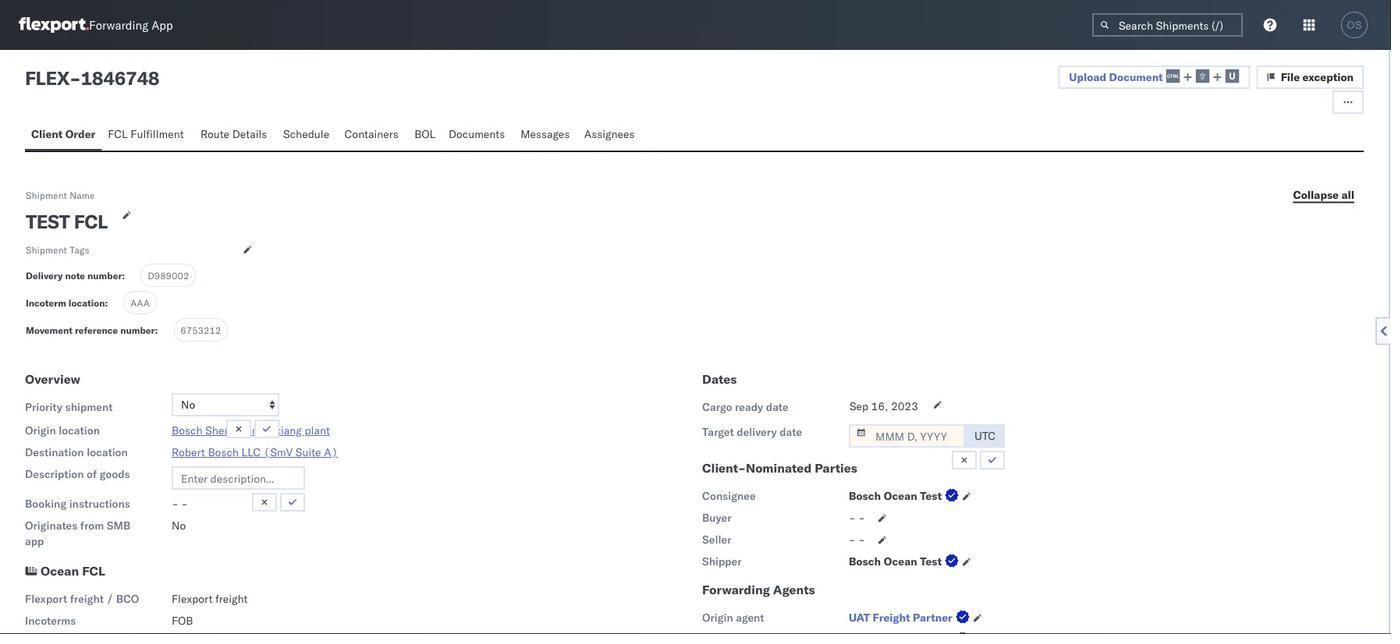 Task type: locate. For each thing, give the bounding box(es) containing it.
containers button
[[338, 120, 408, 151]]

booking
[[25, 497, 66, 511]]

forwarding left app
[[89, 18, 148, 32]]

date for cargo ready date
[[766, 400, 789, 414]]

flexport up fob
[[172, 592, 212, 606]]

MMM D, YYYY text field
[[849, 424, 965, 448]]

2 bosch ocean test from the top
[[849, 555, 942, 568]]

0 horizontal spatial origin
[[25, 424, 56, 437]]

forwarding for forwarding agents
[[702, 582, 770, 598]]

fcl down name
[[74, 210, 107, 233]]

1 horizontal spatial flexport
[[172, 592, 212, 606]]

1 flexport from the left
[[25, 592, 67, 606]]

app
[[151, 18, 173, 32]]

1 test from the top
[[920, 489, 942, 503]]

0 vertical spatial location
[[68, 297, 105, 309]]

from
[[80, 519, 104, 533]]

details
[[232, 127, 267, 141]]

aaa
[[130, 297, 150, 309]]

fcl inside button
[[108, 127, 128, 141]]

flexport for flexport freight / bco
[[25, 592, 67, 606]]

target
[[702, 425, 734, 439]]

fcl right order
[[108, 127, 128, 141]]

ocean for shipper
[[884, 555, 917, 568]]

1 bosch ocean test from the top
[[849, 489, 942, 503]]

freight
[[70, 592, 104, 606], [215, 592, 248, 606]]

fcl
[[108, 127, 128, 141], [74, 210, 107, 233], [82, 563, 105, 579]]

1 vertical spatial forwarding
[[702, 582, 770, 598]]

date
[[766, 400, 789, 414], [780, 425, 802, 439]]

0 vertical spatial bosch ocean test
[[849, 489, 942, 503]]

location up goods
[[87, 446, 128, 459]]

location up movement reference number :
[[68, 297, 105, 309]]

0 horizontal spatial flexport
[[25, 592, 67, 606]]

1 vertical spatial location
[[59, 424, 100, 437]]

file exception
[[1281, 70, 1354, 84]]

movement reference number :
[[26, 325, 158, 336]]

collapse all
[[1293, 188, 1354, 201]]

test down mmm d, yyyy text field
[[920, 489, 942, 503]]

0 horizontal spatial freight
[[70, 592, 104, 606]]

uat
[[849, 611, 870, 625]]

16,
[[871, 399, 888, 413]]

forwarding agents
[[702, 582, 815, 598]]

2 vertical spatial location
[[87, 446, 128, 459]]

movement
[[26, 325, 73, 336]]

incoterm
[[26, 297, 66, 309]]

shipment name
[[26, 189, 95, 201]]

route details button
[[194, 120, 277, 151]]

ocean for consignee
[[884, 489, 917, 503]]

origin for origin location
[[25, 424, 56, 437]]

no
[[172, 519, 186, 533]]

- - for buyer
[[849, 511, 865, 525]]

fcl fulfillment
[[108, 127, 184, 141]]

test up partner
[[920, 555, 942, 568]]

1 horizontal spatial forwarding
[[702, 582, 770, 598]]

flexport up incoterms
[[25, 592, 67, 606]]

number
[[87, 270, 122, 282], [120, 325, 155, 336]]

consignee
[[702, 489, 756, 503]]

test
[[920, 489, 942, 503], [920, 555, 942, 568]]

forwarding up origin agent at bottom
[[702, 582, 770, 598]]

shipment
[[26, 189, 67, 201], [26, 244, 67, 256]]

location
[[68, 297, 105, 309], [59, 424, 100, 437], [87, 446, 128, 459]]

1 vertical spatial fcl
[[74, 210, 107, 233]]

buyer
[[702, 511, 732, 525]]

date for target delivery date
[[780, 425, 802, 439]]

test fcl
[[26, 210, 107, 233]]

: left 6753212
[[155, 325, 158, 336]]

Search Shipments (/) text field
[[1092, 13, 1243, 37]]

bosch down parties
[[849, 489, 881, 503]]

originates
[[25, 519, 77, 533]]

1 vertical spatial test
[[920, 555, 942, 568]]

1 shipment from the top
[[26, 189, 67, 201]]

bosch ocean test down mmm d, yyyy text field
[[849, 489, 942, 503]]

origin down priority on the bottom of page
[[25, 424, 56, 437]]

ocean up the uat freight partner
[[884, 555, 917, 568]]

flexport freight
[[172, 592, 248, 606]]

1 vertical spatial date
[[780, 425, 802, 439]]

date right ready
[[766, 400, 789, 414]]

1 vertical spatial origin
[[702, 611, 733, 625]]

route
[[200, 127, 229, 141]]

robert bosch llc (smv suite a) link
[[172, 446, 338, 459]]

origin
[[25, 424, 56, 437], [702, 611, 733, 625]]

location for destination location
[[87, 446, 128, 459]]

upload document
[[1069, 70, 1163, 84]]

messages
[[521, 127, 570, 141]]

containers
[[344, 127, 399, 141]]

exception
[[1303, 70, 1354, 84]]

os
[[1347, 19, 1362, 31]]

ocean fcl
[[41, 563, 105, 579]]

bosch ocean test
[[849, 489, 942, 503], [849, 555, 942, 568]]

shipment up test
[[26, 189, 67, 201]]

1 freight from the left
[[70, 592, 104, 606]]

0 vertical spatial date
[[766, 400, 789, 414]]

forwarding app
[[89, 18, 173, 32]]

shipment up the delivery
[[26, 244, 67, 256]]

origin left 'agent' at the right bottom of the page
[[702, 611, 733, 625]]

fcl for ocean fcl
[[82, 563, 105, 579]]

0 vertical spatial fcl
[[108, 127, 128, 141]]

location up destination location
[[59, 424, 100, 437]]

priority
[[25, 400, 62, 414]]

collapse
[[1293, 188, 1339, 201]]

0 horizontal spatial forwarding
[[89, 18, 148, 32]]

2 shipment from the top
[[26, 244, 67, 256]]

2 vertical spatial - -
[[849, 533, 865, 547]]

ocean down mmm d, yyyy text field
[[884, 489, 917, 503]]

d989002
[[148, 270, 189, 281]]

date right delivery on the right bottom
[[780, 425, 802, 439]]

1 vertical spatial bosch ocean test
[[849, 555, 942, 568]]

1 horizontal spatial origin
[[702, 611, 733, 625]]

shipment for shipment name
[[26, 189, 67, 201]]

0 vertical spatial number
[[87, 270, 122, 282]]

: up reference at the bottom
[[105, 297, 108, 309]]

location for incoterm location :
[[68, 297, 105, 309]]

: left d989002
[[122, 270, 125, 282]]

1 horizontal spatial :
[[122, 270, 125, 282]]

0 vertical spatial shipment
[[26, 189, 67, 201]]

client-
[[702, 460, 746, 476]]

0 vertical spatial forwarding
[[89, 18, 148, 32]]

destination
[[25, 446, 84, 459]]

bosch ocean test up freight
[[849, 555, 942, 568]]

ocean
[[884, 489, 917, 503], [884, 555, 917, 568], [41, 563, 79, 579]]

: for note
[[122, 270, 125, 282]]

flexport. image
[[19, 17, 89, 33]]

number down aaa
[[120, 325, 155, 336]]

1 vertical spatial shipment
[[26, 244, 67, 256]]

2 freight from the left
[[215, 592, 248, 606]]

2 test from the top
[[920, 555, 942, 568]]

description of goods
[[25, 467, 130, 481]]

zhen
[[233, 424, 258, 437]]

0 vertical spatial origin
[[25, 424, 56, 437]]

delivery note number :
[[26, 270, 125, 282]]

2 vertical spatial fcl
[[82, 563, 105, 579]]

parties
[[815, 460, 857, 476]]

client order button
[[25, 120, 102, 151]]

assignees button
[[578, 120, 644, 151]]

1 vertical spatial - -
[[849, 511, 865, 525]]

name
[[70, 189, 95, 201]]

fcl up flexport freight / bco
[[82, 563, 105, 579]]

2 vertical spatial :
[[155, 325, 158, 336]]

1 horizontal spatial freight
[[215, 592, 248, 606]]

freight
[[873, 611, 910, 625]]

0 vertical spatial :
[[122, 270, 125, 282]]

1 vertical spatial number
[[120, 325, 155, 336]]

1 vertical spatial :
[[105, 297, 108, 309]]

2 flexport from the left
[[172, 592, 212, 606]]

location for origin location
[[59, 424, 100, 437]]

-
[[69, 66, 81, 90], [172, 497, 178, 511], [181, 497, 188, 511], [849, 511, 856, 525], [858, 511, 865, 525], [849, 533, 856, 547], [858, 533, 865, 547]]

number right note
[[87, 270, 122, 282]]

0 vertical spatial test
[[920, 489, 942, 503]]

fob
[[172, 614, 193, 628]]

smb
[[107, 519, 131, 533]]

6753212
[[180, 324, 221, 336]]

2 horizontal spatial :
[[155, 325, 158, 336]]



Task type: describe. For each thing, give the bounding box(es) containing it.
freight for flexport freight / bco
[[70, 592, 104, 606]]

instructions
[[69, 497, 130, 511]]

bosch up uat
[[849, 555, 881, 568]]

nominated
[[746, 460, 812, 476]]

assignees
[[584, 127, 635, 141]]

route details
[[200, 127, 267, 141]]

: for reference
[[155, 325, 158, 336]]

utc
[[975, 429, 996, 443]]

ocean up flexport freight / bco
[[41, 563, 79, 579]]

file
[[1281, 70, 1300, 84]]

agent
[[736, 611, 764, 625]]

bco
[[116, 592, 139, 606]]

origin location
[[25, 424, 100, 437]]

upload document button
[[1058, 66, 1250, 89]]

booking instructions
[[25, 497, 130, 511]]

bol button
[[408, 120, 442, 151]]

note
[[65, 270, 85, 282]]

tags
[[70, 244, 89, 256]]

incoterms
[[25, 614, 76, 628]]

llc
[[242, 446, 261, 459]]

shipment tags
[[26, 244, 89, 256]]

order
[[65, 127, 95, 141]]

test for shipper
[[920, 555, 942, 568]]

bosch up robert on the left of page
[[172, 424, 203, 437]]

schedule
[[283, 127, 329, 141]]

flex
[[25, 66, 69, 90]]

/
[[106, 592, 113, 606]]

collapse all button
[[1284, 183, 1364, 207]]

seller
[[702, 533, 731, 547]]

taixiang
[[261, 424, 302, 437]]

number for delivery note number
[[87, 270, 122, 282]]

destination location
[[25, 446, 128, 459]]

os button
[[1337, 7, 1372, 43]]

shipment
[[65, 400, 113, 414]]

shipment for shipment tags
[[26, 244, 67, 256]]

test
[[26, 210, 70, 233]]

forwarding for forwarding app
[[89, 18, 148, 32]]

origin agent
[[702, 611, 764, 625]]

uat freight partner
[[849, 611, 953, 625]]

priority shipment
[[25, 400, 113, 414]]

bosch ocean test for consignee
[[849, 489, 942, 503]]

incoterm location :
[[26, 297, 108, 309]]

sep 16, 2023
[[850, 399, 918, 413]]

description
[[25, 467, 84, 481]]

dates
[[702, 371, 737, 387]]

bosch ocean test for shipper
[[849, 555, 942, 568]]

partner
[[913, 611, 953, 625]]

test for consignee
[[920, 489, 942, 503]]

bosch down shen
[[208, 446, 239, 459]]

delivery
[[26, 270, 63, 282]]

Enter description... text field
[[172, 467, 305, 490]]

client order
[[31, 127, 95, 141]]

robert
[[172, 446, 205, 459]]

bol
[[414, 127, 436, 141]]

goods
[[100, 467, 130, 481]]

client-nominated parties
[[702, 460, 857, 476]]

- - for seller
[[849, 533, 865, 547]]

fcl for test fcl
[[74, 210, 107, 233]]

cargo ready date
[[702, 400, 789, 414]]

sep
[[850, 399, 869, 413]]

agents
[[773, 582, 815, 598]]

2023
[[891, 399, 918, 413]]

flexport freight / bco
[[25, 592, 139, 606]]

shipper
[[702, 555, 742, 568]]

flexport for flexport freight
[[172, 592, 212, 606]]

a)
[[324, 446, 338, 459]]

0 vertical spatial - -
[[172, 497, 188, 511]]

documents button
[[442, 120, 514, 151]]

ready
[[735, 400, 763, 414]]

origin for origin agent
[[702, 611, 733, 625]]

(smv
[[264, 446, 293, 459]]

app
[[25, 534, 44, 548]]

plant
[[305, 424, 330, 437]]

number for movement reference number
[[120, 325, 155, 336]]

1846748
[[81, 66, 159, 90]]

delivery
[[737, 425, 777, 439]]

documents
[[449, 127, 505, 141]]

reference
[[75, 325, 118, 336]]

overview
[[25, 371, 80, 387]]

messages button
[[514, 120, 578, 151]]

0 horizontal spatial :
[[105, 297, 108, 309]]

robert bosch llc (smv suite a)
[[172, 446, 338, 459]]

uat freight partner link
[[849, 610, 973, 626]]

freight for flexport freight
[[215, 592, 248, 606]]

all
[[1342, 188, 1354, 201]]

schedule button
[[277, 120, 338, 151]]

forwarding app link
[[19, 17, 173, 33]]

fulfillment
[[131, 127, 184, 141]]

flex - 1846748
[[25, 66, 159, 90]]



Task type: vqa. For each thing, say whether or not it's contained in the screenshot.
Confirm Pickup from Los Angeles, CA Dec
no



